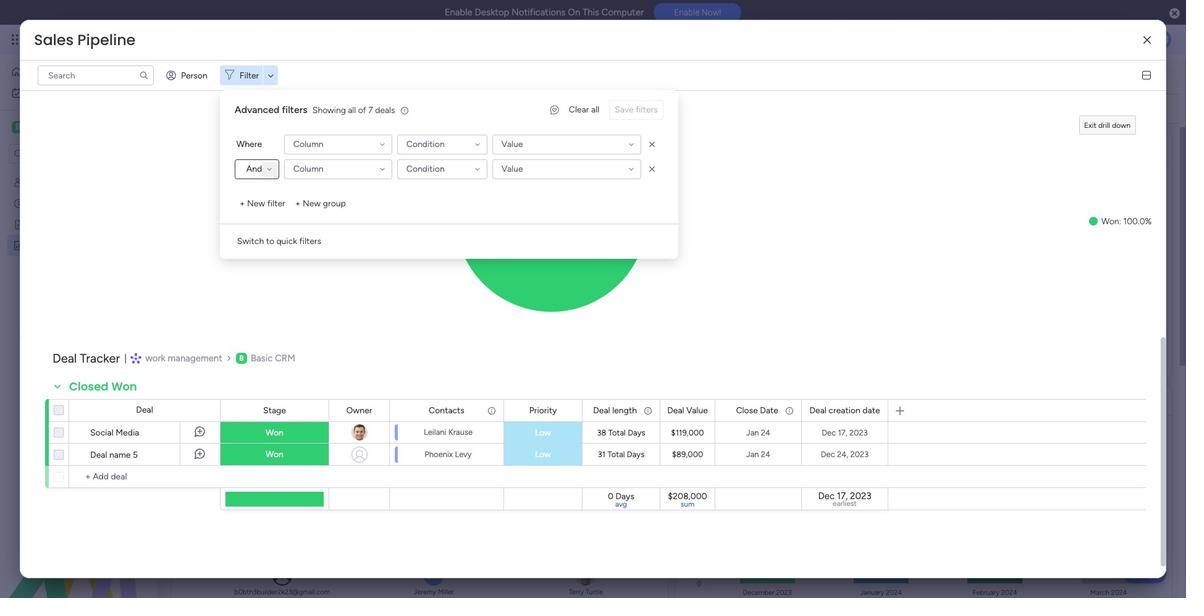 Task type: locate. For each thing, give the bounding box(es) containing it.
0 vertical spatial my
[[28, 87, 40, 98]]

0 horizontal spatial sales dashboard
[[29, 240, 93, 250]]

2023 right 24,
[[851, 450, 869, 459]]

$119,000
[[671, 428, 704, 437]]

2 vertical spatial 2023
[[851, 491, 872, 502]]

0 horizontal spatial filter button
[[220, 66, 278, 85]]

filter button up filter dashboard by text search box
[[220, 66, 278, 85]]

1 vertical spatial $89,000
[[672, 450, 704, 459]]

1 horizontal spatial $208,000
[[822, 17, 1026, 71]]

sales dashboard down getting started
[[29, 240, 93, 250]]

by
[[269, 392, 283, 408]]

2 + from the left
[[295, 198, 301, 209]]

1 vertical spatial contacts
[[429, 405, 465, 416]]

basic inside workspace selection element
[[28, 121, 52, 133]]

2023 inside dec 17, 2023 earliest
[[851, 491, 872, 502]]

2 condition from the top
[[407, 164, 445, 174]]

1 vertical spatial remove sort image
[[646, 163, 659, 176]]

0 horizontal spatial person
[[181, 70, 208, 81]]

contacts up leilani krause
[[429, 405, 465, 416]]

0 horizontal spatial all
[[348, 105, 356, 115]]

0 horizontal spatial column information image
[[487, 406, 497, 416]]

enable for enable now!
[[674, 8, 700, 17]]

filters right quick
[[299, 236, 321, 247]]

1 vertical spatial b
[[239, 354, 244, 363]]

sales right public dashboard image
[[29, 240, 49, 250]]

enable desktop notifications on this computer
[[445, 7, 644, 18]]

0 vertical spatial days
[[628, 428, 646, 438]]

1 horizontal spatial work
[[100, 32, 122, 46]]

leilani krause
[[424, 428, 473, 437]]

1 low from the top
[[535, 427, 551, 438]]

lottie animation image
[[0, 473, 158, 598]]

all left of
[[348, 105, 356, 115]]

won
[[1102, 216, 1120, 227], [112, 379, 137, 394], [266, 427, 284, 438], [266, 449, 284, 460]]

new inside + new filter button
[[247, 198, 265, 209]]

1 horizontal spatial basic crm
[[251, 353, 295, 364]]

1 horizontal spatial +
[[295, 198, 301, 209]]

contacts down search in workspace 'field'
[[43, 177, 79, 187]]

0 vertical spatial filter
[[240, 70, 259, 81]]

1 vertical spatial column
[[293, 164, 324, 174]]

dec 17, 2023 earliest
[[819, 491, 872, 508]]

value
[[502, 139, 523, 150], [502, 164, 523, 174], [687, 405, 708, 416]]

sales for sales dashboard field
[[186, 60, 238, 88]]

new left 'filter'
[[247, 198, 265, 209]]

crm for workspace image
[[55, 121, 76, 133]]

my down home
[[28, 87, 40, 98]]

2 jan from the top
[[747, 450, 759, 459]]

switch to quick filters button
[[232, 232, 326, 252]]

jeremy
[[414, 588, 436, 596]]

new inside + new group button
[[303, 198, 321, 209]]

enable now! button
[[654, 3, 742, 22]]

1 vertical spatial tracker
[[80, 351, 120, 366]]

work right |
[[145, 353, 166, 364]]

31 total days
[[598, 450, 645, 459]]

total right 38
[[609, 428, 626, 438]]

2023 for dec 17, 2023 earliest
[[851, 491, 872, 502]]

help
[[1134, 567, 1156, 579]]

total
[[609, 428, 626, 438], [608, 450, 625, 459]]

tracker left |
[[80, 351, 120, 366]]

social
[[90, 428, 114, 438]]

1 vertical spatial total
[[608, 450, 625, 459]]

+ left 'filter'
[[240, 198, 245, 209]]

0 vertical spatial column
[[293, 139, 324, 150]]

Filter dashboard by text search field
[[186, 99, 302, 119]]

this
[[583, 7, 600, 18]]

dec for dec 24, 2023
[[821, 450, 835, 459]]

person button left 7
[[310, 99, 363, 119]]

dashboard inside banner
[[243, 60, 351, 88]]

deal creation date
[[810, 405, 881, 416]]

1 horizontal spatial tracker
[[80, 351, 120, 366]]

arrow down image up advanced
[[264, 68, 278, 83]]

1 horizontal spatial $89,000
[[672, 450, 704, 459]]

0 vertical spatial tracker
[[48, 198, 76, 208]]

pipeline
[[77, 30, 136, 50]]

1 vertical spatial filter button
[[368, 99, 427, 119]]

0 vertical spatial $208,000
[[822, 17, 1026, 71]]

basic crm up search in workspace 'field'
[[28, 121, 76, 133]]

monday
[[55, 32, 97, 46]]

sales up filter dashboard by text search box
[[186, 60, 238, 88]]

0 vertical spatial person button
[[161, 66, 215, 85]]

1 column information image from the left
[[487, 406, 497, 416]]

days
[[628, 428, 646, 438], [627, 450, 645, 459], [616, 491, 635, 502]]

my for my work
[[28, 87, 40, 98]]

1 horizontal spatial person
[[329, 104, 356, 114]]

enable
[[445, 7, 473, 18], [674, 8, 700, 17]]

0 vertical spatial 24
[[761, 428, 771, 437]]

b inside workspace icon
[[239, 354, 244, 363]]

1 vertical spatial person
[[329, 104, 356, 114]]

2023 down dec 24, 2023
[[851, 491, 872, 502]]

1 vertical spatial low
[[535, 449, 551, 460]]

24
[[761, 428, 771, 437], [761, 450, 771, 459]]

days right 0
[[616, 491, 635, 502]]

enable left now!
[[674, 8, 700, 17]]

deal progress based on month added
[[697, 392, 910, 408]]

1 column from the top
[[293, 139, 324, 150]]

enable for enable desktop notifications on this computer
[[445, 7, 473, 18]]

Deal creation date field
[[807, 404, 884, 418]]

dec left 24,
[[821, 450, 835, 459]]

0 vertical spatial dashboard
[[243, 60, 351, 88]]

Deal Progress based on Month Added field
[[694, 392, 913, 409]]

basic right workspace icon
[[251, 353, 273, 364]]

workspace image
[[12, 121, 24, 134]]

deal tracker up closed
[[53, 351, 120, 366]]

work for my
[[42, 87, 61, 98]]

contacts
[[43, 177, 79, 187], [429, 405, 465, 416]]

b inside workspace image
[[15, 122, 21, 132]]

2 new from the left
[[303, 198, 321, 209]]

0 vertical spatial crm
[[55, 121, 76, 133]]

sales up home
[[34, 30, 74, 50]]

person inside sales dashboard banner
[[329, 104, 356, 114]]

2 low from the top
[[535, 449, 551, 460]]

crm up search in workspace 'field'
[[55, 121, 76, 133]]

dashboard up search image
[[243, 60, 351, 88]]

sales dashboard
[[186, 60, 351, 88], [29, 240, 93, 250]]

filter
[[267, 198, 285, 209]]

2 options image from the top
[[28, 439, 38, 470]]

my down search in workspace 'field'
[[29, 177, 41, 187]]

0 vertical spatial basic crm
[[28, 121, 76, 133]]

1 24 from the top
[[761, 428, 771, 437]]

tracker up getting started
[[48, 198, 76, 208]]

basic crm inside workspace selection element
[[28, 121, 76, 133]]

0 vertical spatial filters
[[282, 104, 308, 116]]

deal tracker down the my contacts on the top of page
[[29, 198, 76, 208]]

closed
[[69, 379, 109, 394]]

tracker
[[48, 198, 76, 208], [80, 351, 120, 366]]

2 vertical spatial days
[[616, 491, 635, 502]]

17, up 24,
[[838, 428, 848, 437]]

list box
[[0, 169, 158, 422]]

0 horizontal spatial b
[[15, 122, 21, 132]]

1 vertical spatial work
[[42, 87, 61, 98]]

work management
[[145, 353, 222, 364]]

option
[[0, 171, 158, 173]]

dec 17, 2023
[[822, 428, 868, 437]]

search image
[[139, 70, 149, 80]]

1 horizontal spatial b
[[239, 354, 244, 363]]

Contacts field
[[426, 404, 468, 418]]

dec
[[822, 428, 836, 437], [821, 450, 835, 459], [819, 491, 835, 502]]

0 horizontal spatial +
[[240, 198, 245, 209]]

7
[[369, 105, 373, 115]]

1 horizontal spatial column information image
[[785, 406, 795, 416]]

column information image for close date
[[785, 406, 795, 416]]

0 vertical spatial basic
[[28, 121, 52, 133]]

person left of
[[329, 104, 356, 114]]

column
[[293, 139, 324, 150], [293, 164, 324, 174]]

dec up dec 24, 2023
[[822, 428, 836, 437]]

media
[[116, 428, 139, 438]]

None search field
[[38, 66, 154, 85], [186, 99, 302, 119], [38, 66, 154, 85], [186, 99, 302, 119]]

enable inside button
[[674, 8, 700, 17]]

2 horizontal spatial work
[[145, 353, 166, 364]]

0 vertical spatial filter button
[[220, 66, 278, 85]]

1 vertical spatial basic crm
[[251, 353, 295, 364]]

0 vertical spatial deal tracker
[[29, 198, 76, 208]]

column information image right contacts field
[[487, 406, 497, 416]]

Close Date field
[[733, 404, 782, 418]]

1 horizontal spatial person button
[[310, 99, 363, 119]]

person for person popup button in sales dashboard banner
[[329, 104, 356, 114]]

clear all
[[569, 104, 600, 115]]

work right monday
[[100, 32, 122, 46]]

options image
[[28, 417, 38, 448], [28, 439, 38, 470]]

1 vertical spatial sales dashboard
[[29, 240, 93, 250]]

basic for workspace image
[[28, 121, 52, 133]]

$89,000
[[332, 17, 508, 71], [672, 450, 704, 459]]

0 horizontal spatial $208,000
[[668, 491, 708, 502]]

management
[[125, 32, 192, 46], [168, 353, 222, 364]]

1 vertical spatial dashboard
[[52, 240, 93, 250]]

person right search icon
[[181, 70, 208, 81]]

new
[[247, 198, 265, 209], [303, 198, 321, 209]]

public dashboard image
[[13, 239, 25, 251]]

sales dashboard up advanced
[[186, 60, 351, 88]]

1 vertical spatial dec
[[821, 450, 835, 459]]

0 horizontal spatial arrow down image
[[264, 68, 278, 83]]

0 horizontal spatial $89,000
[[332, 17, 508, 71]]

1 horizontal spatial filter button
[[368, 99, 427, 119]]

4 image
[[1004, 25, 1015, 39]]

0 vertical spatial 2023
[[850, 428, 868, 437]]

0 horizontal spatial v2 fullscreen image
[[645, 396, 653, 405]]

column information image for contacts
[[487, 406, 497, 416]]

0 horizontal spatial basic crm
[[28, 121, 76, 133]]

24,
[[837, 450, 849, 459]]

crm inside workspace selection element
[[55, 121, 76, 133]]

owner
[[346, 405, 372, 416]]

arrow down image
[[264, 68, 278, 83], [412, 101, 427, 116]]

17, inside dec 17, 2023 earliest
[[837, 491, 848, 502]]

0 vertical spatial value
[[502, 139, 523, 150]]

sum
[[681, 500, 695, 509]]

1 horizontal spatial v2 fullscreen image
[[1149, 144, 1158, 153]]

column up the + new group
[[293, 164, 324, 174]]

2023
[[850, 428, 868, 437], [851, 450, 869, 459], [851, 491, 872, 502]]

column down advanced filters showing all of 7 deals
[[293, 139, 324, 150]]

1 vertical spatial condition
[[407, 164, 445, 174]]

0 vertical spatial jan
[[747, 428, 759, 437]]

list box containing my contacts
[[0, 169, 158, 422]]

1 vertical spatial crm
[[275, 353, 295, 364]]

filter up filter dashboard by text search box
[[240, 70, 259, 81]]

1 vertical spatial jan 24
[[747, 450, 771, 459]]

1 vertical spatial arrow down image
[[412, 101, 427, 116]]

1 + from the left
[[240, 198, 245, 209]]

monday work management
[[55, 32, 192, 46]]

Sales Dashboard field
[[183, 60, 354, 88]]

jeremy miller
[[414, 588, 454, 596]]

0 vertical spatial total
[[609, 428, 626, 438]]

filters left showing
[[282, 104, 308, 116]]

sales inside banner
[[186, 60, 238, 88]]

low
[[535, 427, 551, 438], [535, 449, 551, 460]]

1 horizontal spatial contacts
[[429, 405, 465, 416]]

+ Add deal text field
[[75, 470, 214, 485]]

arrow down image right the deals
[[412, 101, 427, 116]]

1 horizontal spatial sales dashboard
[[186, 60, 351, 88]]

based
[[778, 392, 813, 408]]

management up deals at left bottom
[[168, 353, 222, 364]]

1 horizontal spatial new
[[303, 198, 321, 209]]

Priority field
[[526, 404, 560, 418]]

$208,000 for $208,000
[[822, 17, 1026, 71]]

basic crm for workspace icon
[[251, 353, 295, 364]]

miller
[[438, 588, 454, 596]]

1 vertical spatial filters
[[299, 236, 321, 247]]

phoenix
[[425, 450, 453, 459]]

person for person popup button corresponding to filter dashboard by text search field
[[181, 70, 208, 81]]

1 condition from the top
[[407, 139, 445, 150]]

dec down dec 24, 2023
[[819, 491, 835, 502]]

Search in workspace field
[[26, 147, 103, 161]]

column information image
[[487, 406, 497, 416], [785, 406, 795, 416]]

v2 fullscreen image
[[1149, 144, 1158, 153], [645, 396, 653, 405]]

my contacts
[[29, 177, 79, 187]]

work down home
[[42, 87, 61, 98]]

filter right 7
[[388, 104, 408, 114]]

0 vertical spatial low
[[535, 427, 551, 438]]

new left group
[[303, 198, 321, 209]]

jan 24
[[747, 428, 771, 437], [747, 450, 771, 459]]

help button
[[1124, 563, 1167, 583]]

public board image
[[13, 218, 25, 230]]

condition
[[407, 139, 445, 150], [407, 164, 445, 174]]

1 vertical spatial 17,
[[837, 491, 848, 502]]

deal name 5
[[90, 450, 138, 460]]

value for second remove sort icon from the top
[[502, 164, 523, 174]]

my inside my work option
[[28, 87, 40, 98]]

creation
[[829, 405, 861, 416]]

1 vertical spatial basic
[[251, 353, 273, 364]]

Stage field
[[260, 404, 289, 418]]

work inside option
[[42, 87, 61, 98]]

0 horizontal spatial new
[[247, 198, 265, 209]]

total right 31
[[608, 450, 625, 459]]

days down 38 total days
[[627, 450, 645, 459]]

1 all from the left
[[591, 104, 600, 115]]

dashboard down 'started'
[[52, 240, 93, 250]]

+ for + new group
[[295, 198, 301, 209]]

advanced filters showing all of 7 deals
[[235, 104, 395, 116]]

all right 'clear'
[[591, 104, 600, 115]]

1 jan 24 from the top
[[747, 428, 771, 437]]

deals
[[375, 105, 395, 115]]

add to favorites image
[[361, 68, 373, 80]]

sales pipeline
[[34, 30, 136, 50]]

basic crm right workspace icon
[[251, 353, 295, 364]]

deal tracker
[[29, 198, 76, 208], [53, 351, 120, 366]]

1 horizontal spatial dashboard
[[243, 60, 351, 88]]

+ right 'filter'
[[295, 198, 301, 209]]

1 vertical spatial days
[[627, 450, 645, 459]]

1 vertical spatial 24
[[761, 450, 771, 459]]

arrow down image inside sales dashboard banner
[[412, 101, 427, 116]]

my work option
[[7, 83, 150, 103]]

dec for dec 17, 2023 earliest
[[819, 491, 835, 502]]

earliest
[[833, 499, 857, 508]]

lottie animation element
[[0, 473, 158, 598]]

filter inside sales dashboard banner
[[388, 104, 408, 114]]

new for group
[[303, 198, 321, 209]]

+ new group button
[[290, 194, 351, 214]]

+
[[240, 198, 245, 209], [295, 198, 301, 209]]

social media
[[90, 428, 139, 438]]

dec inside dec 17, 2023 earliest
[[819, 491, 835, 502]]

0 days avg
[[608, 491, 635, 509]]

home option
[[7, 62, 150, 82]]

column for second remove sort icon from the top
[[293, 164, 324, 174]]

all inside advanced filters showing all of 7 deals
[[348, 105, 356, 115]]

17,
[[838, 428, 848, 437], [837, 491, 848, 502]]

1 horizontal spatial enable
[[674, 8, 700, 17]]

won inside "field"
[[112, 379, 137, 394]]

person
[[181, 70, 208, 81], [329, 104, 356, 114]]

crm for workspace icon
[[275, 353, 295, 364]]

0 vertical spatial b
[[15, 122, 21, 132]]

1 vertical spatial value
[[502, 164, 523, 174]]

31
[[598, 450, 606, 459]]

b
[[15, 122, 21, 132], [239, 354, 244, 363]]

closed won
[[69, 379, 137, 394]]

column information image right date
[[785, 406, 795, 416]]

1 horizontal spatial basic
[[251, 353, 273, 364]]

all
[[591, 104, 600, 115], [348, 105, 356, 115]]

1 options image from the top
[[28, 417, 38, 448]]

total for 31
[[608, 450, 625, 459]]

17, down 24,
[[837, 491, 848, 502]]

person button inside sales dashboard banner
[[310, 99, 363, 119]]

basic crm for workspace image
[[28, 121, 76, 133]]

0 vertical spatial 17,
[[838, 428, 848, 437]]

0 vertical spatial work
[[100, 32, 122, 46]]

basic right workspace image
[[28, 121, 52, 133]]

2 all from the left
[[348, 105, 356, 115]]

person button for filter dashboard by text search field
[[161, 66, 215, 85]]

0 horizontal spatial enable
[[445, 7, 473, 18]]

1 vertical spatial filter
[[388, 104, 408, 114]]

2 remove sort image from the top
[[646, 163, 659, 176]]

search image
[[287, 104, 297, 114]]

2 column information image from the left
[[785, 406, 795, 416]]

share
[[1103, 68, 1126, 78]]

0 horizontal spatial dashboard
[[52, 240, 93, 250]]

1 horizontal spatial arrow down image
[[412, 101, 427, 116]]

0 vertical spatial dec
[[822, 428, 836, 437]]

all inside "button"
[[591, 104, 600, 115]]

crm up 'by'
[[275, 353, 295, 364]]

2 column from the top
[[293, 164, 324, 174]]

1 vertical spatial person button
[[310, 99, 363, 119]]

enable left desktop
[[445, 7, 473, 18]]

management up search icon
[[125, 32, 192, 46]]

basic
[[28, 121, 52, 133], [251, 353, 273, 364]]

$208,000 sum
[[668, 491, 708, 509]]

2023 down date
[[850, 428, 868, 437]]

0 vertical spatial remove sort image
[[646, 138, 659, 151]]

dapulse close image
[[1170, 7, 1181, 20]]

terry
[[569, 588, 584, 596]]

remove sort image
[[646, 138, 659, 151], [646, 163, 659, 176]]

0 horizontal spatial basic
[[28, 121, 52, 133]]

2023 for dec 24, 2023
[[851, 450, 869, 459]]

1 new from the left
[[247, 198, 265, 209]]

work
[[100, 32, 122, 46], [42, 87, 61, 98], [145, 353, 166, 364]]

1 horizontal spatial all
[[591, 104, 600, 115]]

filter button inside sales dashboard banner
[[368, 99, 427, 119]]

person button
[[161, 66, 215, 85], [310, 99, 363, 119]]

0 vertical spatial sales dashboard
[[186, 60, 351, 88]]

person button right search icon
[[161, 66, 215, 85]]

days down column information image
[[628, 428, 646, 438]]

+ new filter button
[[235, 194, 290, 214]]

100.0%
[[1124, 216, 1152, 227]]

filter button right of
[[368, 99, 427, 119]]

0 horizontal spatial work
[[42, 87, 61, 98]]

deal length
[[593, 405, 637, 416]]



Task type: vqa. For each thing, say whether or not it's contained in the screenshot.
WorkForms
no



Task type: describe. For each thing, give the bounding box(es) containing it.
month
[[834, 392, 870, 408]]

+ for + new filter
[[240, 198, 245, 209]]

switch
[[237, 236, 264, 247]]

Deal length field
[[590, 404, 640, 418]]

v2 user feedback image
[[551, 104, 559, 117]]

1 vertical spatial management
[[168, 353, 222, 364]]

quick
[[277, 236, 297, 247]]

|
[[124, 353, 127, 364]]

avg
[[616, 500, 627, 509]]

my work link
[[7, 83, 150, 103]]

work for monday
[[100, 32, 122, 46]]

dapulse x slim image
[[1144, 36, 1151, 45]]

days for 31 total days
[[627, 450, 645, 459]]

dec 24, 2023
[[821, 450, 869, 459]]

clear
[[569, 104, 589, 115]]

value inside field
[[687, 405, 708, 416]]

condition for second remove sort icon from the top
[[407, 164, 445, 174]]

switch to quick filters
[[237, 236, 321, 247]]

deals
[[193, 392, 224, 408]]

jeremy miller image
[[1152, 30, 1172, 49]]

days for 38 total days
[[628, 428, 646, 438]]

terry turtle
[[569, 588, 603, 596]]

notifications
[[512, 7, 566, 18]]

name
[[109, 450, 131, 460]]

deal up getting
[[29, 198, 46, 208]]

condition for first remove sort icon from the top
[[407, 139, 445, 150]]

deal value
[[668, 405, 708, 416]]

Filter dashboard by text search field
[[38, 66, 154, 85]]

sales dashboard inside sales dashboard banner
[[186, 60, 351, 88]]

deal left name on the bottom left of the page
[[90, 450, 107, 460]]

17, for dec 17, 2023 earliest
[[837, 491, 848, 502]]

b for workspace icon
[[239, 354, 244, 363]]

deal up $119,000
[[668, 405, 685, 416]]

on
[[568, 7, 581, 18]]

share button
[[1080, 64, 1131, 83]]

dashboard inside list box
[[52, 240, 93, 250]]

priority
[[529, 405, 557, 416]]

levy
[[455, 450, 472, 459]]

computer
[[602, 7, 644, 18]]

0 vertical spatial management
[[125, 32, 192, 46]]

getting
[[29, 219, 59, 229]]

person button for filter dashboard by text search box
[[310, 99, 363, 119]]

value for first remove sort icon from the top
[[502, 139, 523, 150]]

deal left close
[[697, 392, 723, 408]]

desktop
[[475, 7, 510, 18]]

sales for sales pipeline field
[[34, 30, 74, 50]]

1 remove sort image from the top
[[646, 138, 659, 151]]

b0bth3builder2k23@gmail.com
[[234, 588, 330, 596]]

1 vertical spatial v2 fullscreen image
[[645, 396, 653, 405]]

dec for dec 17, 2023
[[822, 428, 836, 437]]

b for workspace image
[[15, 122, 21, 132]]

of
[[358, 105, 366, 115]]

deal up 38
[[593, 405, 610, 416]]

added
[[872, 392, 910, 408]]

on
[[816, 392, 831, 408]]

rep
[[286, 392, 308, 408]]

and
[[246, 164, 262, 174]]

filters inside button
[[299, 236, 321, 247]]

clear all button
[[564, 100, 605, 120]]

0 vertical spatial $89,000
[[332, 17, 508, 71]]

38 total days
[[597, 428, 646, 438]]

new for filter
[[247, 198, 265, 209]]

deal left 'creation'
[[810, 405, 827, 416]]

to
[[266, 236, 274, 247]]

2 24 from the top
[[761, 450, 771, 459]]

started
[[61, 219, 90, 229]]

2023 for dec 17, 2023
[[850, 428, 868, 437]]

progress
[[726, 392, 775, 408]]

0 horizontal spatial tracker
[[48, 198, 76, 208]]

days inside 0 days avg
[[616, 491, 635, 502]]

select product image
[[11, 33, 23, 46]]

date
[[760, 405, 779, 416]]

2 vertical spatial sales
[[29, 240, 49, 250]]

basic for workspace icon
[[251, 353, 273, 364]]

deal up closed
[[53, 351, 77, 366]]

+ new group
[[295, 198, 346, 209]]

total for 38
[[609, 428, 626, 438]]

date
[[863, 405, 881, 416]]

0
[[608, 491, 614, 502]]

:
[[1120, 216, 1122, 227]]

0 vertical spatial arrow down image
[[264, 68, 278, 83]]

deal up media
[[136, 405, 153, 415]]

+ new filter
[[240, 198, 285, 209]]

sales dashboard inside list box
[[29, 240, 93, 250]]

2 jan 24 from the top
[[747, 450, 771, 459]]

2 vertical spatial work
[[145, 353, 166, 364]]

column information image
[[643, 406, 653, 416]]

0 horizontal spatial filter
[[240, 70, 259, 81]]

sales dashboard banner
[[164, 54, 1181, 124]]

deals stages by rep
[[193, 392, 308, 408]]

Deal Value field
[[665, 404, 711, 418]]

showing
[[313, 105, 346, 115]]

my for my contacts
[[29, 177, 41, 187]]

17, for dec 17, 2023
[[838, 428, 848, 437]]

enable now!
[[674, 8, 722, 17]]

phoenix levy
[[425, 450, 472, 459]]

column for first remove sort icon from the top
[[293, 139, 324, 150]]

5
[[133, 450, 138, 460]]

1 vertical spatial deal tracker
[[53, 351, 120, 366]]

0 horizontal spatial contacts
[[43, 177, 79, 187]]

0 vertical spatial v2 fullscreen image
[[1149, 144, 1158, 153]]

now!
[[702, 8, 722, 17]]

home
[[27, 66, 51, 77]]

v2 split view image
[[1143, 71, 1151, 80]]

length
[[613, 405, 637, 416]]

turtle
[[586, 588, 603, 596]]

workspace selection element
[[12, 120, 78, 135]]

contacts inside contacts field
[[429, 405, 465, 416]]

close date
[[736, 405, 779, 416]]

Closed Won field
[[66, 379, 140, 395]]

stages
[[227, 392, 266, 408]]

krause
[[449, 428, 473, 437]]

Owner field
[[343, 404, 375, 418]]

1 jan from the top
[[747, 428, 759, 437]]

close
[[736, 405, 758, 416]]

options image for social media
[[28, 417, 38, 448]]

Sales Pipeline field
[[31, 30, 139, 50]]

$208,000 for $208,000 sum
[[668, 491, 708, 502]]

group
[[323, 198, 346, 209]]

stage
[[263, 405, 286, 416]]

workspace image
[[236, 353, 247, 364]]

Deals Stages by Rep field
[[190, 392, 311, 409]]

getting started
[[29, 219, 90, 229]]

leilani
[[424, 428, 447, 437]]

my work
[[28, 87, 61, 98]]

advanced
[[235, 104, 280, 116]]

home link
[[7, 62, 150, 82]]

options image for deal name 5
[[28, 439, 38, 470]]



